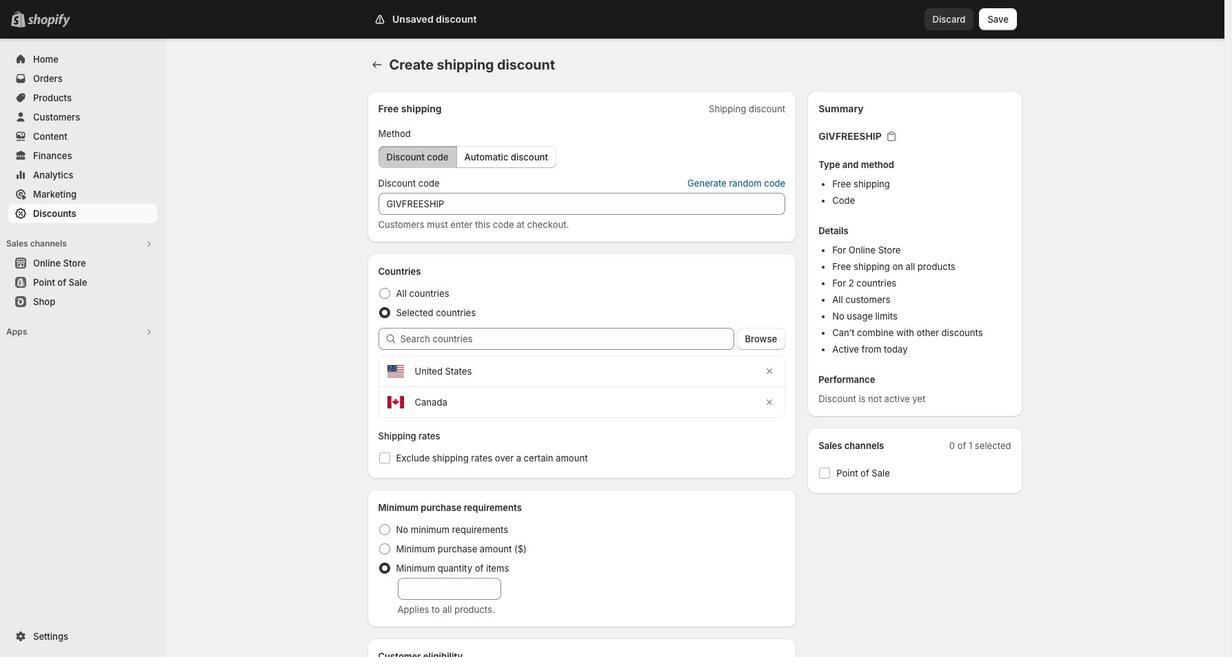 Task type: locate. For each thing, give the bounding box(es) containing it.
None text field
[[397, 578, 501, 600]]

None text field
[[378, 193, 785, 215]]

shopify image
[[28, 14, 70, 28]]



Task type: vqa. For each thing, say whether or not it's contained in the screenshot.
text field
yes



Task type: describe. For each thing, give the bounding box(es) containing it.
Search countries text field
[[400, 328, 734, 350]]



